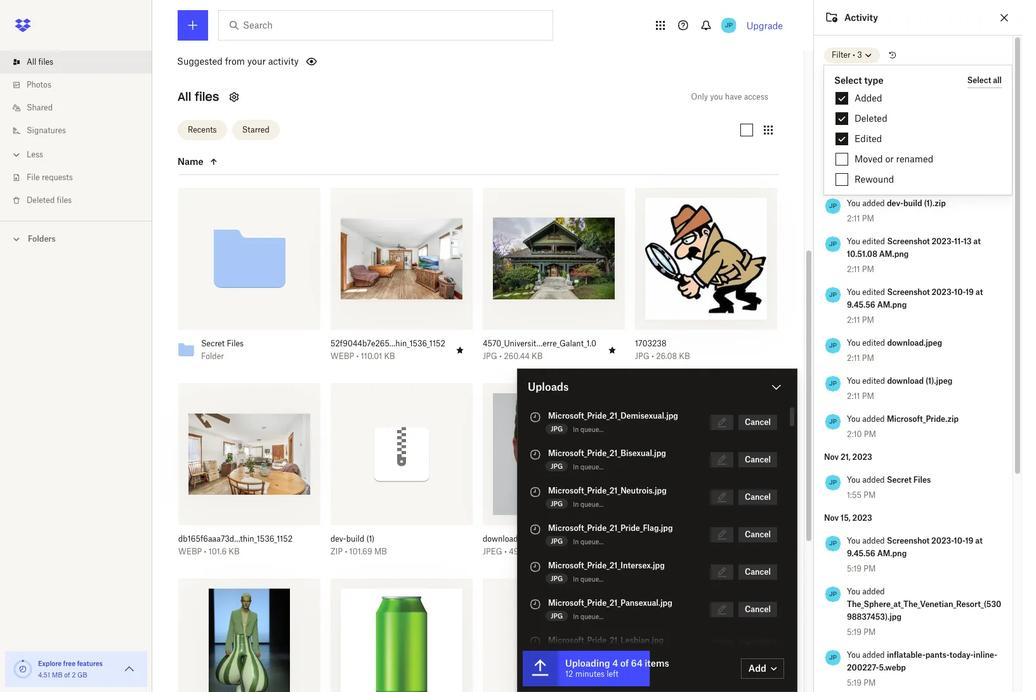 Task type: vqa. For each thing, say whether or not it's contained in the screenshot.
'files' associated with Deleted files
no



Task type: locate. For each thing, give the bounding box(es) containing it.
1 edited from the top
[[863, 135, 885, 145]]

jpg down 1703238
[[635, 351, 650, 361]]

0 vertical spatial webp
[[331, 351, 354, 361]]

5 queue... from the top
[[581, 576, 604, 583]]

(1) up 101.69
[[367, 534, 375, 544]]

0 vertical spatial all
[[27, 57, 36, 67]]

2 upload pending image from the top
[[528, 447, 543, 463]]

1 vertical spatial of
[[64, 671, 70, 679]]

1 horizontal spatial all files
[[178, 89, 219, 104]]

upload pending image
[[528, 410, 543, 425], [528, 447, 543, 463], [528, 522, 543, 538], [528, 597, 543, 612], [528, 635, 543, 650]]

pm up 98837453).jpg
[[864, 564, 876, 574]]

3 5:19 from the top
[[847, 678, 862, 688]]

1 2:11 pm from the top
[[847, 265, 874, 274]]

0 vertical spatial all files
[[27, 57, 53, 67]]

0 vertical spatial 2023
[[853, 452, 872, 462]]

6 cancel button from the top
[[739, 602, 777, 617]]

5 2:11 from the top
[[847, 392, 860, 401]]

pm down 200227-
[[864, 678, 876, 688]]

0 vertical spatial 2023-
[[932, 237, 954, 246]]

dropbox
[[232, 51, 262, 60], [324, 51, 354, 60]]

files down requests
[[57, 195, 72, 205]]

of inside explore free features 4.51 mb of 2 gb
[[64, 671, 70, 679]]

0 horizontal spatial webp
[[178, 547, 202, 556]]

2023-
[[932, 237, 954, 246], [932, 287, 954, 297], [932, 536, 954, 546]]

dev-
[[887, 199, 904, 208], [331, 534, 346, 544]]

deleted inside checkbox item
[[855, 113, 888, 124]]

added for 2:12
[[863, 97, 885, 107]]

2 5:19 pm from the top
[[847, 678, 876, 688]]

5 cancel button from the top
[[739, 565, 777, 580]]

5:19 for screenshot 2023-10-19 at 9.45.56 am.png
[[847, 564, 862, 574]]

0 vertical spatial folder
[[202, 51, 225, 60]]

1 horizontal spatial files
[[914, 475, 931, 485]]

2:12
[[847, 112, 862, 122], [847, 176, 862, 185]]

1 select from the left
[[835, 75, 862, 86]]

am.png right 10.51.08
[[879, 249, 909, 259]]

added inside the you added the_sphere_at_the_venetian_resort_(530 98837453).jpg 5:19 pm
[[863, 587, 885, 597]]

queue... down microsoft_pride_21_intersex.jpg
[[581, 576, 604, 583]]

dev- inside you added dev-build (1).zip 2:11 pm
[[887, 199, 904, 208]]

0 vertical spatial 2:11 pm
[[847, 265, 874, 274]]

pm
[[864, 112, 876, 122], [864, 176, 876, 185], [862, 214, 874, 223], [862, 265, 874, 274], [862, 315, 874, 325], [862, 353, 874, 363], [862, 392, 874, 401], [864, 430, 876, 439], [864, 491, 876, 500], [864, 564, 876, 574], [864, 628, 876, 637], [864, 678, 876, 688]]

Search in folder "Dropbox" text field
[[243, 18, 527, 32]]

pm right 2:10
[[864, 430, 876, 439]]

select left all
[[968, 75, 991, 85]]

edited checkbox item
[[824, 129, 1012, 149]]

jpg for microsoft_pride_21_demisexual.jpg
[[551, 425, 563, 433]]

0 vertical spatial nov
[[824, 452, 839, 462]]

files inside the secret files folder
[[227, 339, 244, 348]]

rewound checkbox item
[[824, 169, 1012, 190]]

am.png
[[879, 249, 909, 259], [877, 300, 907, 310], [877, 549, 907, 558]]

you left download.jpeg at the right
[[847, 338, 861, 348]]

2 in from the top
[[573, 463, 579, 471]]

• left 110.01
[[356, 351, 359, 361]]

0 horizontal spatial deleted
[[27, 195, 55, 205]]

5:19 pm
[[847, 564, 876, 574], [847, 678, 876, 688]]

select for select all
[[968, 75, 991, 85]]

only you have access
[[691, 92, 769, 101]]

1 you added from the top
[[847, 536, 887, 546]]

0 horizontal spatial of
[[64, 671, 70, 679]]

filter
[[832, 50, 851, 60]]

2:11 up 2:10
[[847, 392, 860, 401]]

select inside select all button
[[968, 75, 991, 85]]

cancel for microsoft_pride_21_neutrois.jpg
[[745, 492, 771, 502]]

1 vertical spatial 5:19
[[847, 628, 862, 637]]

2 screenshot 2023-10-19 at 9.45.56 am.png from the top
[[847, 536, 983, 558]]

0 horizontal spatial build
[[346, 534, 364, 544]]

screenshot down screenshot 2023-11-13 at 10.51.08 am.png
[[887, 287, 930, 297]]

5:19 down "nov 15, 2023"
[[847, 564, 862, 574]]

1 horizontal spatial secret
[[887, 475, 912, 485]]

10-
[[954, 287, 966, 297], [954, 536, 966, 546]]

file, 4570_university_ave____pierre_galant_1.0.jpg row
[[478, 188, 625, 370]]

cancel button for microsoft_pride_21_neutrois.jpg
[[739, 490, 777, 505]]

4 you from the top
[[847, 237, 861, 246]]

upload pending image for microsoft_pride_21_bisexual.jpg
[[528, 447, 543, 463]]

suggested from your activity
[[177, 56, 299, 66]]

all
[[993, 75, 1002, 85]]

at inside screenshot 2023-11-13 at 10.51.08 am.png
[[974, 237, 981, 246]]

of
[[620, 658, 629, 669], [64, 671, 70, 679]]

0 vertical spatial screenshot 2023-10-19 at 9.45.56 am.png
[[847, 287, 983, 310]]

you inside you added secret files 1:55 pm
[[847, 475, 861, 485]]

kb down 1703238 button
[[679, 351, 690, 361]]

1 nov from the top
[[824, 452, 839, 462]]

(1) inside dev-build (1) zip • 101.69 mb
[[367, 534, 375, 544]]

select down filter • 3
[[835, 75, 862, 86]]

1 vertical spatial folder
[[201, 351, 224, 361]]

1 5:19 from the top
[[847, 564, 862, 574]]

5:19
[[847, 564, 862, 574], [847, 628, 862, 637], [847, 678, 862, 688]]

3 upload pending image from the top
[[528, 522, 543, 538]]

0 vertical spatial screenshot
[[887, 237, 930, 246]]

uploading file image
[[523, 651, 558, 687]]

pm down 98837453).jpg
[[864, 628, 876, 637]]

0 horizontal spatial files
[[38, 57, 53, 67]]

upload pending image for microsoft_pride_21_intersex.jpg
[[528, 560, 543, 575]]

kb inside 1703238 jpg • 26.08 kb
[[679, 351, 690, 361]]

19 for you edited
[[966, 287, 974, 297]]

activity
[[845, 12, 878, 23]]

3 cancel button from the top
[[739, 490, 777, 505]]

jpg right download (1) jpeg • 495.74 kb
[[551, 538, 563, 545]]

1 in from the top
[[573, 426, 579, 433]]

deleted
[[855, 113, 888, 124], [27, 195, 55, 205]]

screenshot down you added dev-build (1).zip 2:11 pm
[[887, 237, 930, 246]]

0 vertical spatial build
[[904, 199, 922, 208]]

2:11 up you edited download (1).jpeg 2:11 pm on the right of page
[[847, 353, 860, 363]]

file, istockphoto-610015062-612x612.jpg row
[[331, 579, 473, 692]]

1 vertical spatial 2023-
[[932, 287, 954, 297]]

1 vertical spatial 9.45.56
[[847, 549, 876, 558]]

5 in from the top
[[573, 576, 579, 583]]

1 2023 from the top
[[853, 452, 872, 462]]

secret files folder
[[201, 339, 244, 361]]

kb inside db165f6aaa73d…thin_1536_1152 webp • 101.6 kb
[[229, 547, 240, 556]]

0 vertical spatial 19
[[966, 287, 974, 297]]

2 9.45.56 from the top
[[847, 549, 876, 558]]

6 cancel from the top
[[745, 605, 771, 614]]

0 vertical spatial you added
[[847, 536, 887, 546]]

19
[[966, 287, 974, 297], [966, 536, 974, 546]]

1 2:11 from the top
[[847, 214, 860, 223]]

upload pending image up download (1) button
[[528, 485, 543, 500]]

upload pending image for microsoft_pride_21_pansexual.jpg
[[528, 597, 543, 612]]

1 vertical spatial all
[[178, 89, 191, 104]]

4 cancel from the top
[[745, 530, 771, 539]]

4 in queue... from the top
[[573, 538, 604, 546]]

• inside 52f9044b7e265…hin_1536_1152 webp • 110.01 kb
[[356, 351, 359, 361]]

nov 21, 2023
[[824, 452, 872, 462]]

5 in queue... from the top
[[573, 576, 604, 583]]

2 (1) from the left
[[520, 534, 528, 544]]

1 vertical spatial screenshot 2023-10-19 at 9.45.56 am.png
[[847, 536, 983, 558]]

0 horizontal spatial secret
[[201, 339, 225, 348]]

inflatable-pants-today-inline- 200227-5.webp
[[847, 650, 998, 673]]

1 vertical spatial 2023
[[853, 513, 872, 523]]

1 vertical spatial 2:12
[[847, 176, 862, 185]]

upload pending image
[[528, 485, 543, 500], [528, 560, 543, 575]]

jpg left 260.44
[[483, 351, 497, 361]]

2:12 down added
[[847, 112, 862, 122]]

2 vertical spatial am.png
[[877, 549, 907, 558]]

1 horizontal spatial mb
[[374, 547, 387, 556]]

microsoft_pride_21_neutrois.jpg
[[548, 486, 667, 496]]

deleted files link
[[10, 189, 152, 212]]

you
[[847, 97, 861, 107], [847, 135, 861, 145], [847, 199, 861, 208], [847, 237, 861, 246], [847, 287, 861, 297], [847, 338, 861, 348], [847, 376, 861, 386], [847, 414, 861, 424], [847, 475, 861, 485], [847, 536, 861, 546], [847, 587, 861, 597], [847, 650, 861, 660]]

0 vertical spatial files
[[227, 339, 244, 348]]

you added down "nov 15, 2023"
[[847, 536, 887, 546]]

1 5:19 pm from the top
[[847, 564, 876, 574]]

1 vertical spatial webp
[[178, 547, 202, 556]]

download inside button
[[635, 534, 671, 544]]

1 vertical spatial build
[[346, 534, 364, 544]]

jpg • dropbox button
[[302, 51, 389, 61]]

kb down the 52f9044b7e265…hin_1536_1152 'button'
[[384, 351, 395, 361]]

you added secret files 1:55 pm
[[847, 475, 931, 500]]

queue...
[[581, 426, 604, 433], [581, 463, 604, 471], [581, 501, 604, 508], [581, 538, 604, 546], [581, 576, 604, 583], [581, 613, 604, 621]]

2 you added from the top
[[847, 650, 887, 660]]

0 vertical spatial 5:19 pm
[[847, 564, 876, 574]]

4 upload pending image from the top
[[528, 597, 543, 612]]

0 vertical spatial 10-
[[954, 287, 966, 297]]

in queue... down microsoft_pride_21_demisexual.jpg
[[573, 426, 604, 433]]

queue... for microsoft_pride_21_demisexual.jpg
[[581, 426, 604, 433]]

0 horizontal spatial all files
[[27, 57, 53, 67]]

3
[[857, 50, 862, 60]]

0 horizontal spatial all
[[27, 57, 36, 67]]

uncropped_scaled_within_1536_1152.webp
[[847, 161, 1002, 170]]

4 2:11 from the top
[[847, 353, 860, 363]]

all files list item
[[0, 51, 152, 74]]

10- for you edited
[[954, 287, 966, 297]]

cancel for microsoft_pride_21_pride_flag.jpg
[[745, 530, 771, 539]]

you inside you edited download (1).jpeg 2:11 pm
[[847, 376, 861, 386]]

200227-
[[847, 663, 879, 673]]

you added up 200227-
[[847, 650, 887, 660]]

files inside list item
[[38, 57, 53, 67]]

list containing all files
[[0, 43, 152, 221]]

3 in from the top
[[573, 501, 579, 508]]

queue... down microsoft_pride_21_demisexual.jpg
[[581, 426, 604, 433]]

2 you edited from the top
[[847, 287, 887, 297]]

dropbox for folder • dropbox
[[232, 51, 262, 60]]

0 vertical spatial am.png
[[879, 249, 909, 259]]

in for microsoft_pride_21_pansexual.jpg
[[573, 613, 579, 621]]

webp left 110.01
[[331, 351, 354, 361]]

file requests
[[27, 173, 73, 182]]

you edited up 10.51.08
[[847, 237, 887, 246]]

4570_universit…erre_galant_1.0
[[483, 339, 597, 348]]

5 added from the top
[[863, 536, 885, 546]]

0 vertical spatial 5:19
[[847, 564, 862, 574]]

0 vertical spatial you edited
[[847, 237, 887, 246]]

webp inside db165f6aaa73d…thin_1536_1152 webp • 101.6 kb
[[178, 547, 202, 556]]

edited inside you edited download (1).jpeg 2:11 pm
[[863, 376, 885, 386]]

dev- down rewound
[[887, 199, 904, 208]]

jpg up download (1) button
[[551, 500, 563, 508]]

download down microsoft_pride_21_pride_flag.jpg
[[635, 534, 671, 544]]

1 vertical spatial mb
[[52, 671, 62, 679]]

added up 98837453).jpg
[[863, 587, 885, 597]]

file, screenshot 2023-10-19 at 9.45.56 am.png row
[[635, 579, 777, 692]]

cancel for microsoft_pride_21_pansexual.jpg
[[745, 605, 771, 614]]

6 in from the top
[[573, 613, 579, 621]]

deleted down file
[[27, 195, 55, 205]]

1 horizontal spatial deleted
[[855, 113, 888, 124]]

1 vertical spatial all files
[[178, 89, 219, 104]]

2 nov from the top
[[824, 513, 839, 523]]

1 you from the top
[[847, 97, 861, 107]]

1 vertical spatial screenshot
[[887, 287, 930, 297]]

1 vertical spatial deleted
[[27, 195, 55, 205]]

download.jpeg
[[887, 338, 943, 348]]

3 edited from the top
[[863, 287, 885, 297]]

you added for 5.webp
[[847, 650, 887, 660]]

2 added from the top
[[863, 199, 885, 208]]

1 in queue... from the top
[[573, 426, 604, 433]]

3 2:11 from the top
[[847, 315, 860, 325]]

3 added from the top
[[863, 414, 885, 424]]

9.45.56 down "nov 15, 2023"
[[847, 549, 876, 558]]

• left 101.6
[[204, 547, 207, 556]]

pm inside you added dev-build (1).zip 2:11 pm
[[862, 214, 874, 223]]

filter • 3
[[832, 50, 862, 60]]

2 upload pending image from the top
[[528, 560, 543, 575]]

you inside 'you added microsoft_pride.zip 2:10 pm'
[[847, 414, 861, 424]]

folder, secret files row
[[173, 188, 320, 370]]

upload pending image down 495.74
[[528, 560, 543, 575]]

you down you edited download.jpeg 2:11 pm
[[847, 376, 861, 386]]

2:11 pm for 10.51.08
[[847, 265, 874, 274]]

5.webp
[[879, 663, 906, 673]]

added down rewound
[[863, 199, 885, 208]]

left
[[607, 670, 619, 679]]

11 you from the top
[[847, 587, 861, 597]]

uploads alert
[[517, 369, 798, 692]]

you up 10.51.08
[[847, 237, 861, 246]]

file, 1703238.jpg row
[[630, 188, 777, 370]]

1 vertical spatial am.png
[[877, 300, 907, 310]]

4 edited from the top
[[863, 338, 885, 348]]

0 vertical spatial 2:12
[[847, 112, 862, 122]]

all inside list item
[[27, 57, 36, 67]]

2 queue... from the top
[[581, 463, 604, 471]]

folders
[[28, 234, 56, 244]]

edited inside the you edited db165f6aaa73d95c9004256537e7037b- uncropped_scaled_within_1536_1152.webp 2:12 pm
[[863, 135, 885, 145]]

microsoft_pride_21_pride_flag.jpg
[[548, 524, 673, 533]]

kb
[[384, 351, 395, 361], [532, 351, 543, 361], [679, 351, 690, 361], [229, 547, 240, 556], [536, 547, 547, 556]]

added down you edited download (1).jpeg 2:11 pm on the right of page
[[863, 414, 885, 424]]

mb right 4.51
[[52, 671, 62, 679]]

2 cancel button from the top
[[739, 452, 777, 468]]

(1) up 495.74
[[520, 534, 528, 544]]

4 in from the top
[[573, 538, 579, 546]]

2 horizontal spatial download
[[887, 376, 924, 386]]

6 queue... from the top
[[581, 613, 604, 621]]

of left 2
[[64, 671, 70, 679]]

2 2:12 from the top
[[847, 176, 862, 185]]

6 added from the top
[[863, 587, 885, 597]]

7 added from the top
[[863, 650, 885, 660]]

2 2023- from the top
[[932, 287, 954, 297]]

2 cancel from the top
[[745, 455, 771, 465]]

(1) inside download (1) jpeg • 495.74 kb
[[520, 534, 528, 544]]

file, inflatable-pants-today-inline-200227-5.webp row
[[178, 579, 320, 692]]

in queue... for microsoft_pride_21_bisexual.jpg
[[573, 463, 604, 471]]

jpg down microsoft_pride_21_bisexual.jpg in the bottom of the page
[[551, 463, 563, 470]]

2 you from the top
[[847, 135, 861, 145]]

1 horizontal spatial of
[[620, 658, 629, 669]]

0 horizontal spatial files
[[227, 339, 244, 348]]

inflatable-
[[887, 650, 926, 660]]

edited for db165f6aaa73d95c9004256537e7037b- uncropped_scaled_within_1536_1152.webp
[[863, 135, 885, 145]]

0 horizontal spatial download
[[483, 534, 518, 544]]

nov 15, 2023
[[824, 513, 872, 523]]

kb inside 4570_universit…erre_galant_1.0 jpg • 260.44 kb
[[532, 351, 543, 361]]

1 vertical spatial upload pending image
[[528, 560, 543, 575]]

2 2023 from the top
[[853, 513, 872, 523]]

added down type
[[863, 97, 885, 107]]

2:12 inside the you edited db165f6aaa73d95c9004256537e7037b- uncropped_scaled_within_1536_1152.webp 2:12 pm
[[847, 176, 862, 185]]

1 cancel from the top
[[745, 418, 771, 427]]

nov left 21,
[[824, 452, 839, 462]]

1 dropbox from the left
[[232, 51, 262, 60]]

1 horizontal spatial (1)
[[520, 534, 528, 544]]

download down you edited download.jpeg 2:11 pm
[[887, 376, 924, 386]]

pm up 10.51.08
[[862, 214, 874, 223]]

you up 200227-
[[847, 650, 861, 660]]

3 you from the top
[[847, 199, 861, 208]]

you inside the you edited db165f6aaa73d95c9004256537e7037b- uncropped_scaled_within_1536_1152.webp 2:12 pm
[[847, 135, 861, 145]]

in down microsoft_pride_21_intersex.jpg
[[573, 576, 579, 583]]

build up 101.69
[[346, 534, 364, 544]]

2 dropbox from the left
[[324, 51, 354, 60]]

you up 2:10
[[847, 414, 861, 424]]

you added the_sphere_at_the_venetian_resort_(530 98837453).jpg 5:19 pm
[[847, 587, 1002, 637]]

2:11 up 10.51.08
[[847, 214, 860, 223]]

1 vertical spatial files
[[914, 475, 931, 485]]

today
[[824, 74, 847, 84]]

db165f6aaa73d…thin_1536_1152
[[178, 534, 293, 544]]

1 horizontal spatial files
[[57, 195, 72, 205]]

deleted for deleted
[[855, 113, 888, 124]]

queue... down microsoft_pride_21_pride_flag.jpg
[[581, 538, 604, 546]]

moved or renamed
[[855, 154, 934, 164]]

edited inside you edited download.jpeg 2:11 pm
[[863, 338, 885, 348]]

1 horizontal spatial webp
[[331, 351, 354, 361]]

1 cancel button from the top
[[739, 415, 777, 430]]

pm down moved
[[864, 176, 876, 185]]

file, download.jpeg row
[[630, 383, 777, 566]]

in queue... down microsoft_pride_21_intersex.jpg
[[573, 576, 604, 583]]

1 screenshot 2023-10-19 at 9.45.56 am.png from the top
[[847, 287, 983, 310]]

added up 200227-
[[863, 650, 885, 660]]

queue... down microsoft_pride_21_pansexual.jpg
[[581, 613, 604, 621]]

1 vertical spatial you edited
[[847, 287, 887, 297]]

• right 'jpeg'
[[504, 547, 507, 556]]

of right 4
[[620, 658, 629, 669]]

webp
[[331, 351, 354, 361], [178, 547, 202, 556]]

you edited db165f6aaa73d95c9004256537e7037b- uncropped_scaled_within_1536_1152.webp 2:12 pm
[[847, 135, 1002, 185]]

pm down added
[[864, 112, 876, 122]]

files for 'deleted files' link
[[57, 195, 72, 205]]

2 19 from the top
[[966, 536, 974, 546]]

2:10
[[847, 430, 862, 439]]

less image
[[10, 148, 23, 161]]

1 horizontal spatial download
[[635, 534, 671, 544]]

dropbox for jpg • dropbox
[[324, 51, 354, 60]]

0 vertical spatial deleted
[[855, 113, 888, 124]]

edited
[[855, 133, 882, 144]]

1 vertical spatial 2:11 pm
[[847, 315, 874, 325]]

pm inside the you edited db165f6aaa73d95c9004256537e7037b- uncropped_scaled_within_1536_1152.webp 2:12 pm
[[864, 176, 876, 185]]

deleted files
[[27, 195, 72, 205]]

0 vertical spatial secret
[[201, 339, 225, 348]]

4 added from the top
[[863, 475, 885, 485]]

features
[[77, 660, 103, 668]]

• right activity
[[319, 51, 321, 60]]

nov for nov 21, 2023
[[824, 452, 839, 462]]

all files up recents
[[178, 89, 219, 104]]

2:11 up you edited download.jpeg 2:11 pm
[[847, 315, 860, 325]]

you up 98837453).jpg
[[847, 587, 861, 597]]

you edited
[[847, 237, 887, 246], [847, 287, 887, 297]]

folder • dropbox button
[[202, 51, 271, 61]]

2 select from the left
[[968, 75, 991, 85]]

in queue... down microsoft_pride_21_pride_flag.jpg
[[573, 538, 604, 546]]

12 you from the top
[[847, 650, 861, 660]]

2 in queue... from the top
[[573, 463, 604, 471]]

0 vertical spatial at
[[974, 237, 981, 246]]

1 you edited from the top
[[847, 237, 887, 246]]

2023 for nov 21, 2023
[[853, 452, 872, 462]]

2
[[72, 671, 76, 679]]

1 vertical spatial 5:19 pm
[[847, 678, 876, 688]]

moved or renamed checkbox item
[[824, 149, 1012, 169]]

edited down 10.51.08
[[863, 287, 885, 297]]

7 you from the top
[[847, 376, 861, 386]]

5:19 pm down 200227-
[[847, 678, 876, 688]]

2:11 pm down 10.51.08
[[847, 265, 874, 274]]

you down "nov 15, 2023"
[[847, 536, 861, 546]]

1 upload pending image from the top
[[528, 410, 543, 425]]

3 in queue... from the top
[[573, 501, 604, 508]]

3 2023- from the top
[[932, 536, 954, 546]]

you inside the you added the_sphere_at_the_venetian_resort_(530 98837453).jpg 5:19 pm
[[847, 587, 861, 597]]

jpg right activity
[[302, 51, 317, 60]]

gb
[[77, 671, 87, 679]]

1 vertical spatial secret
[[887, 475, 912, 485]]

5 cancel from the top
[[745, 567, 771, 577]]

select
[[835, 75, 862, 86], [968, 75, 991, 85]]

added inside you added 2:12 pm
[[863, 97, 885, 107]]

1 horizontal spatial dropbox
[[324, 51, 354, 60]]

9.45.56 for edited
[[847, 300, 876, 310]]

3 queue... from the top
[[581, 501, 604, 508]]

2023 for nov 15, 2023
[[853, 513, 872, 523]]

21,
[[841, 452, 851, 462]]

file, dev-build (1).zip row
[[326, 383, 473, 566]]

1 vertical spatial you added
[[847, 650, 887, 660]]

8 you from the top
[[847, 414, 861, 424]]

webp left 101.6
[[178, 547, 202, 556]]

added down "nov 21, 2023"
[[863, 475, 885, 485]]

screenshot 2023-10-19 at 9.45.56 am.png up download.jpeg at the right
[[847, 287, 983, 310]]

0 horizontal spatial select
[[835, 75, 862, 86]]

select for select type
[[835, 75, 862, 86]]

1 vertical spatial dev-
[[331, 534, 346, 544]]

1 upload pending image from the top
[[528, 485, 543, 500]]

folder inside the secret files folder
[[201, 351, 224, 361]]

recents
[[188, 125, 217, 135]]

deleted down added
[[855, 113, 888, 124]]

2023- inside screenshot 2023-11-13 at 10.51.08 am.png
[[932, 237, 954, 246]]

0 horizontal spatial dropbox
[[232, 51, 262, 60]]

5:19 down 200227-
[[847, 678, 862, 688]]

screenshot down you added secret files 1:55 pm
[[887, 536, 930, 546]]

0 vertical spatial dev-
[[887, 199, 904, 208]]

cancel button for microsoft_pride_21_pride_flag.jpg
[[739, 527, 777, 543]]

1 vertical spatial 10-
[[954, 536, 966, 546]]

webp inside 52f9044b7e265…hin_1536_1152 webp • 110.01 kb
[[331, 351, 354, 361]]

dropbox image
[[10, 13, 36, 38]]

edited left download.jpeg at the right
[[863, 338, 885, 348]]

you
[[710, 92, 723, 101]]

1 (1) from the left
[[367, 534, 375, 544]]

added inside you added secret files 1:55 pm
[[863, 475, 885, 485]]

queue... down microsoft_pride_21_neutrois.jpg at bottom
[[581, 501, 604, 508]]

in for microsoft_pride_21_intersex.jpg
[[573, 576, 579, 583]]

5 edited from the top
[[863, 376, 885, 386]]

• down 1703238
[[652, 351, 654, 361]]

0 vertical spatial mb
[[374, 547, 387, 556]]

deleted checkbox item
[[824, 109, 1012, 129]]

1 9.45.56 from the top
[[847, 300, 876, 310]]

file, download (1).jpeg row
[[478, 383, 625, 566]]

all files up photos
[[27, 57, 53, 67]]

jp
[[725, 21, 733, 29]]

1 queue... from the top
[[581, 426, 604, 433]]

cancel for microsoft_pride_21_demisexual.jpg
[[745, 418, 771, 427]]

5:19 down 98837453).jpg
[[847, 628, 862, 637]]

cancel for microsoft_pride_21_bisexual.jpg
[[745, 455, 771, 465]]

4 queue... from the top
[[581, 538, 604, 546]]

1 19 from the top
[[966, 287, 974, 297]]

kb for jpg • 26.08 kb
[[679, 351, 690, 361]]

4570_universit…erre_galant_1.0 button
[[483, 339, 597, 349]]

2 2:11 pm from the top
[[847, 315, 874, 325]]

9 you from the top
[[847, 475, 861, 485]]

0 vertical spatial upload pending image
[[528, 485, 543, 500]]

1 horizontal spatial dev-
[[887, 199, 904, 208]]

deleted inside list
[[27, 195, 55, 205]]

2 edited from the top
[[863, 237, 885, 246]]

0 horizontal spatial (1)
[[367, 534, 375, 544]]

0 vertical spatial of
[[620, 658, 629, 669]]

2 5:19 from the top
[[847, 628, 862, 637]]

added down "nov 15, 2023"
[[863, 536, 885, 546]]

2 vertical spatial files
[[57, 195, 72, 205]]

7 cancel from the top
[[745, 642, 771, 652]]

added for microsoft_pride.zip
[[863, 414, 885, 424]]

1 vertical spatial 19
[[966, 536, 974, 546]]

1 vertical spatial nov
[[824, 513, 839, 523]]

pm up 'you added microsoft_pride.zip 2:10 pm'
[[862, 392, 874, 401]]

1 vertical spatial files
[[195, 89, 219, 104]]

cancel button for microsoft_pride_21_pansexual.jpg
[[739, 602, 777, 617]]

added inside you added dev-build (1).zip 2:11 pm
[[863, 199, 885, 208]]

select all button
[[968, 73, 1002, 88]]

6 in queue... from the top
[[573, 613, 604, 621]]

queue... down microsoft_pride_21_bisexual.jpg in the bottom of the page
[[581, 463, 604, 471]]

only
[[691, 92, 708, 101]]

5:19 pm for screenshot 2023-10-19 at 9.45.56 am.png
[[847, 564, 876, 574]]

2 vertical spatial 5:19
[[847, 678, 862, 688]]

dev- up zip
[[331, 534, 346, 544]]

screenshot 2023-10-19 at 9.45.56 am.png up the_sphere_at_the_venetian_resort_(530
[[847, 536, 983, 558]]

list
[[0, 43, 152, 221]]

jpg down uploads
[[551, 425, 563, 433]]

you added for 9.45.56
[[847, 536, 887, 546]]

9.45.56 down 10.51.08
[[847, 300, 876, 310]]

queue... for microsoft_pride_21_pansexual.jpg
[[581, 613, 604, 621]]

• left your
[[227, 51, 230, 60]]

0 vertical spatial 9.45.56
[[847, 300, 876, 310]]

1 horizontal spatial select
[[968, 75, 991, 85]]

1703238 jpg • 26.08 kb
[[635, 339, 690, 361]]

added inside 'you added microsoft_pride.zip 2:10 pm'
[[863, 414, 885, 424]]

2:11 pm up you edited download.jpeg 2:11 pm
[[847, 315, 874, 325]]

added for secret
[[863, 475, 885, 485]]

10 you from the top
[[847, 536, 861, 546]]

rewind this folder image
[[888, 50, 898, 60]]

screenshot 2023-11-13 at 10.51.08 am.png
[[847, 237, 981, 259]]

edited up moved
[[863, 135, 885, 145]]

1 2:12 from the top
[[847, 112, 862, 122]]

download inside download (1) jpeg • 495.74 kb
[[483, 534, 518, 544]]

1 horizontal spatial build
[[904, 199, 922, 208]]

in down microsoft_pride_21_bisexual.jpg in the bottom of the page
[[573, 463, 579, 471]]

2 vertical spatial 2023-
[[932, 536, 954, 546]]

0 horizontal spatial mb
[[52, 671, 62, 679]]

in down microsoft_pride_21_pansexual.jpg
[[573, 613, 579, 621]]

11-
[[954, 237, 964, 246]]

1 2023- from the top
[[932, 237, 954, 246]]

edited down you edited download.jpeg 2:11 pm
[[863, 376, 885, 386]]

4 cancel button from the top
[[739, 527, 777, 543]]

you down rewound
[[847, 199, 861, 208]]

files for all files link
[[38, 57, 53, 67]]

kb inside 52f9044b7e265…hin_1536_1152 webp • 110.01 kb
[[384, 351, 395, 361]]

0 vertical spatial files
[[38, 57, 53, 67]]

0 horizontal spatial dev-
[[331, 534, 346, 544]]

3 cancel from the top
[[745, 492, 771, 502]]

1 added from the top
[[863, 97, 885, 107]]

2:11 inside you edited download.jpeg 2:11 pm
[[847, 353, 860, 363]]

6 you from the top
[[847, 338, 861, 348]]



Task type: describe. For each thing, give the bounding box(es) containing it.
queue... for microsoft_pride_21_pride_flag.jpg
[[581, 538, 604, 546]]

• inside db165f6aaa73d…thin_1536_1152 webp • 101.6 kb
[[204, 547, 207, 556]]

2:12 inside you added 2:12 pm
[[847, 112, 862, 122]]

of inside the uploading 4 of 64 items 12 minutes left
[[620, 658, 629, 669]]

4.51
[[38, 671, 50, 679]]

starred button
[[232, 120, 280, 140]]

cancel button for microsoft_pride_21_demisexual.jpg
[[739, 415, 777, 430]]

quota usage element
[[13, 659, 33, 680]]

in for microsoft_pride_21_neutrois.jpg
[[573, 501, 579, 508]]

2 horizontal spatial files
[[195, 89, 219, 104]]

52f9044b7e265…hin_1536_1152
[[331, 339, 445, 348]]

jpg for microsoft_pride_21_pansexual.jpg
[[551, 612, 563, 620]]

photos
[[27, 80, 51, 89]]

queue... for microsoft_pride_21_intersex.jpg
[[581, 576, 604, 583]]

19 for you added
[[966, 536, 974, 546]]

you added microsoft_pride.zip 2:10 pm
[[847, 414, 959, 439]]

5:19 for inflatable-pants-today-inline- 200227-5.webp
[[847, 678, 862, 688]]

files inside you added secret files 1:55 pm
[[914, 475, 931, 485]]

pm inside the you added the_sphere_at_the_venetian_resort_(530 98837453).jpg 5:19 pm
[[864, 628, 876, 637]]

9.45.56 for added
[[847, 549, 876, 558]]

download for download (1) jpeg • 495.74 kb
[[483, 534, 518, 544]]

download (1) button
[[483, 534, 597, 544]]

• inside 4570_universit…erre_galant_1.0 jpg • 260.44 kb
[[499, 351, 502, 361]]

2 2:11 from the top
[[847, 265, 860, 274]]

kb for webp • 101.6 kb
[[229, 547, 240, 556]]

shared link
[[10, 96, 152, 119]]

your
[[247, 56, 266, 66]]

folders button
[[0, 229, 152, 248]]

you edited for 10.51.08
[[847, 237, 887, 246]]

microsoft_pride_21_lesbian.jpg cancel
[[548, 636, 771, 652]]

jpg for microsoft_pride_21_bisexual.jpg
[[551, 463, 563, 470]]

64
[[631, 658, 643, 669]]

jp button
[[719, 15, 739, 36]]

jpg inside button
[[302, 51, 317, 60]]

in queue... for microsoft_pride_21_demisexual.jpg
[[573, 426, 604, 433]]

2 vertical spatial at
[[976, 536, 983, 546]]

from
[[225, 56, 245, 66]]

webp for webp • 101.6 kb
[[178, 547, 202, 556]]

added for dev-
[[863, 199, 885, 208]]

7 cancel button from the top
[[739, 640, 777, 655]]

in queue... for microsoft_pride_21_pansexual.jpg
[[573, 613, 604, 621]]

• left 3
[[853, 50, 855, 60]]

added
[[855, 93, 883, 103]]

pm inside you added 2:12 pm
[[864, 112, 876, 122]]

10.51.08
[[847, 249, 878, 259]]

download inside you edited download (1).jpeg 2:11 pm
[[887, 376, 924, 386]]

in queue... for microsoft_pride_21_neutrois.jpg
[[573, 501, 604, 508]]

2:11 inside you added dev-build (1).zip 2:11 pm
[[847, 214, 860, 223]]

5:19 inside the you added the_sphere_at_the_venetian_resort_(530 98837453).jpg 5:19 pm
[[847, 628, 862, 637]]

cancel button for microsoft_pride_21_bisexual.jpg
[[739, 452, 777, 468]]

52f9044b7e265…hin_1536_1152 button
[[331, 339, 445, 349]]

secret inside the secret files folder
[[201, 339, 225, 348]]

jpg inside 1703238 jpg • 26.08 kb
[[635, 351, 650, 361]]

5:19 pm for inflatable-pants-today-inline- 200227-5.webp
[[847, 678, 876, 688]]

jpg for microsoft_pride_21_neutrois.jpg
[[551, 500, 563, 508]]

file
[[27, 173, 40, 182]]

(1).jpeg
[[926, 376, 953, 386]]

dev- inside dev-build (1) zip • 101.69 mb
[[331, 534, 346, 544]]

download (1) jpeg • 495.74 kb
[[483, 534, 547, 556]]

mb inside dev-build (1) zip • 101.69 mb
[[374, 547, 387, 556]]

in for microsoft_pride_21_demisexual.jpg
[[573, 426, 579, 433]]

2:11 inside you edited download (1).jpeg 2:11 pm
[[847, 392, 860, 401]]

edited for download.jpeg
[[863, 338, 885, 348]]

jpg for microsoft_pride_21_intersex.jpg
[[551, 575, 563, 583]]

upload pending image for microsoft_pride_21_demisexual.jpg
[[528, 410, 543, 425]]

edited for download (1).jpeg
[[863, 376, 885, 386]]

uploading
[[565, 658, 610, 669]]

have
[[725, 92, 742, 101]]

added checkbox item
[[824, 88, 1012, 109]]

1 horizontal spatial all
[[178, 89, 191, 104]]

upgrade
[[747, 20, 783, 31]]

mb inside explore free features 4.51 mb of 2 gb
[[52, 671, 62, 679]]

pm up you edited download.jpeg 2:11 pm
[[862, 315, 874, 325]]

microsoft_pride.zip
[[887, 414, 959, 424]]

or
[[886, 154, 894, 164]]

name button
[[178, 154, 284, 169]]

type
[[864, 75, 884, 86]]

jpg • dropbox
[[302, 51, 354, 60]]

renamed
[[896, 154, 934, 164]]

101.69
[[349, 547, 372, 556]]

deleted for deleted files
[[27, 195, 55, 205]]

file, 52f9044b7e2655d26eb85c0b2abdc392-uncropped_scaled_within_1536_1152.webp row
[[326, 188, 473, 370]]

kb for jpg • 260.44 kb
[[532, 351, 543, 361]]

add button
[[741, 659, 784, 679]]

folder inside button
[[202, 51, 225, 60]]

cancel inside microsoft_pride_21_lesbian.jpg cancel
[[745, 642, 771, 652]]

file, db165f6aaa73d95c9004256537e7037b-uncropped_scaled_within_1536_1152.webp row
[[173, 383, 320, 566]]

in for microsoft_pride_21_bisexual.jpg
[[573, 463, 579, 471]]

db165f6aaa73d…thin_1536_1152 webp • 101.6 kb
[[178, 534, 293, 556]]

microsoft_pride_21_bisexual.jpg
[[548, 449, 666, 458]]

you added 2:12 pm
[[847, 97, 887, 122]]

queue... for microsoft_pride_21_neutrois.jpg
[[581, 501, 604, 508]]

uploads
[[528, 381, 569, 393]]

inline-
[[974, 650, 998, 660]]

activity
[[268, 56, 299, 66]]

queue... for microsoft_pride_21_bisexual.jpg
[[581, 463, 604, 471]]

you edited download (1).jpeg 2:11 pm
[[847, 376, 953, 401]]

microsoft_pride_21_pansexual.jpg
[[548, 598, 673, 608]]

secret files button
[[201, 339, 298, 349]]

requests
[[42, 173, 73, 182]]

recents button
[[178, 120, 227, 140]]

secret inside you added secret files 1:55 pm
[[887, 475, 912, 485]]

in for microsoft_pride_21_pride_flag.jpg
[[573, 538, 579, 546]]

access
[[744, 92, 769, 101]]

260.44
[[504, 351, 530, 361]]

you inside you added 2:12 pm
[[847, 97, 861, 107]]

less
[[27, 150, 43, 159]]

you edited download.jpeg 2:11 pm
[[847, 338, 943, 363]]

file, microsoft_pride.zip row
[[483, 579, 625, 692]]

explore
[[38, 660, 62, 668]]

in queue... for microsoft_pride_21_pride_flag.jpg
[[573, 538, 604, 546]]

am.png inside screenshot 2023-11-13 at 10.51.08 am.png
[[879, 249, 909, 259]]

uploading file status
[[523, 651, 558, 689]]

kb for webp • 110.01 kb
[[384, 351, 395, 361]]

added for the_sphere_at_the_venetian_resort_(530
[[863, 587, 885, 597]]

suggested
[[177, 56, 223, 66]]

you inside you added dev-build (1).zip 2:11 pm
[[847, 199, 861, 208]]

(1).zip
[[924, 199, 946, 208]]

12
[[565, 670, 573, 679]]

upgrade link
[[747, 20, 783, 31]]

4570_universit…erre_galant_1.0 jpg • 260.44 kb
[[483, 339, 597, 361]]

• inside 1703238 jpg • 26.08 kb
[[652, 351, 654, 361]]

cancel for microsoft_pride_21_intersex.jpg
[[745, 567, 771, 577]]

1 vertical spatial at
[[976, 287, 983, 297]]

• inside download (1) jpeg • 495.74 kb
[[504, 547, 507, 556]]

today-
[[950, 650, 974, 660]]

close right sidebar image
[[997, 10, 1012, 25]]

2:11 pm for 9.45.56
[[847, 315, 874, 325]]

5 you from the top
[[847, 287, 861, 297]]

db165f6aaa73d95c9004256537e7037b-
[[847, 148, 999, 157]]

microsoft_pride_21_lesbian.jpg
[[548, 636, 664, 645]]

download button
[[635, 534, 749, 544]]

52f9044b7e265…hin_1536_1152 webp • 110.01 kb
[[331, 339, 445, 361]]

select type
[[835, 75, 884, 86]]

26.08
[[656, 351, 677, 361]]

10- for you added
[[954, 536, 966, 546]]

dev-build (1) button
[[331, 534, 445, 544]]

101.6
[[209, 547, 227, 556]]

the_sphere_at_the_venetian_resort_(530
[[847, 600, 1002, 609]]

495.74
[[509, 547, 534, 556]]

all files inside list item
[[27, 57, 53, 67]]

download for download
[[635, 534, 671, 544]]

screenshot 2023-10-19 at 9.45.56 am.png for you added
[[847, 536, 983, 558]]

screenshot inside screenshot 2023-11-13 at 10.51.08 am.png
[[887, 237, 930, 246]]

you edited for 9.45.56
[[847, 287, 887, 297]]

jpg for microsoft_pride_21_pride_flag.jpg
[[551, 538, 563, 545]]

upload pending image for microsoft_pride_21_neutrois.jpg
[[528, 485, 543, 500]]

2 vertical spatial screenshot
[[887, 536, 930, 546]]

1703238 button
[[635, 339, 749, 349]]

pm inside you added secret files 1:55 pm
[[864, 491, 876, 500]]

starred
[[242, 125, 270, 135]]

moved
[[855, 154, 883, 164]]

pm inside 'you added microsoft_pride.zip 2:10 pm'
[[864, 430, 876, 439]]

nov for nov 15, 2023
[[824, 513, 839, 523]]

5 upload pending image from the top
[[528, 635, 543, 650]]

microsoft_pride_21_demisexual.jpg
[[548, 411, 678, 421]]

pm down 10.51.08
[[862, 265, 874, 274]]

add
[[749, 663, 767, 674]]

build inside you added dev-build (1).zip 2:11 pm
[[904, 199, 922, 208]]

cancel button for microsoft_pride_21_intersex.jpg
[[739, 565, 777, 580]]

jpg inside 4570_universit…erre_galant_1.0 jpg • 260.44 kb
[[483, 351, 497, 361]]

build inside dev-build (1) zip • 101.69 mb
[[346, 534, 364, 544]]

jpeg
[[483, 547, 502, 556]]

1703238
[[635, 339, 667, 348]]

in queue... for microsoft_pride_21_intersex.jpg
[[573, 576, 604, 583]]

110.01
[[361, 351, 382, 361]]

pm inside you edited download.jpeg 2:11 pm
[[862, 353, 874, 363]]

all files link
[[10, 51, 152, 74]]

explore free features 4.51 mb of 2 gb
[[38, 660, 103, 679]]

kb inside download (1) jpeg • 495.74 kb
[[536, 547, 547, 556]]

upload pending image for microsoft_pride_21_pride_flag.jpg
[[528, 522, 543, 538]]

pm inside you edited download (1).jpeg 2:11 pm
[[862, 392, 874, 401]]

webp for webp • 110.01 kb
[[331, 351, 354, 361]]

screenshot 2023-10-19 at 9.45.56 am.png for you edited
[[847, 287, 983, 310]]

folder • dropbox
[[202, 51, 262, 60]]

name
[[178, 156, 204, 167]]

signatures
[[27, 126, 66, 135]]

• inside dev-build (1) zip • 101.69 mb
[[345, 547, 347, 556]]

pants-
[[926, 650, 950, 660]]

you inside you edited download.jpeg 2:11 pm
[[847, 338, 861, 348]]

4
[[612, 658, 618, 669]]



